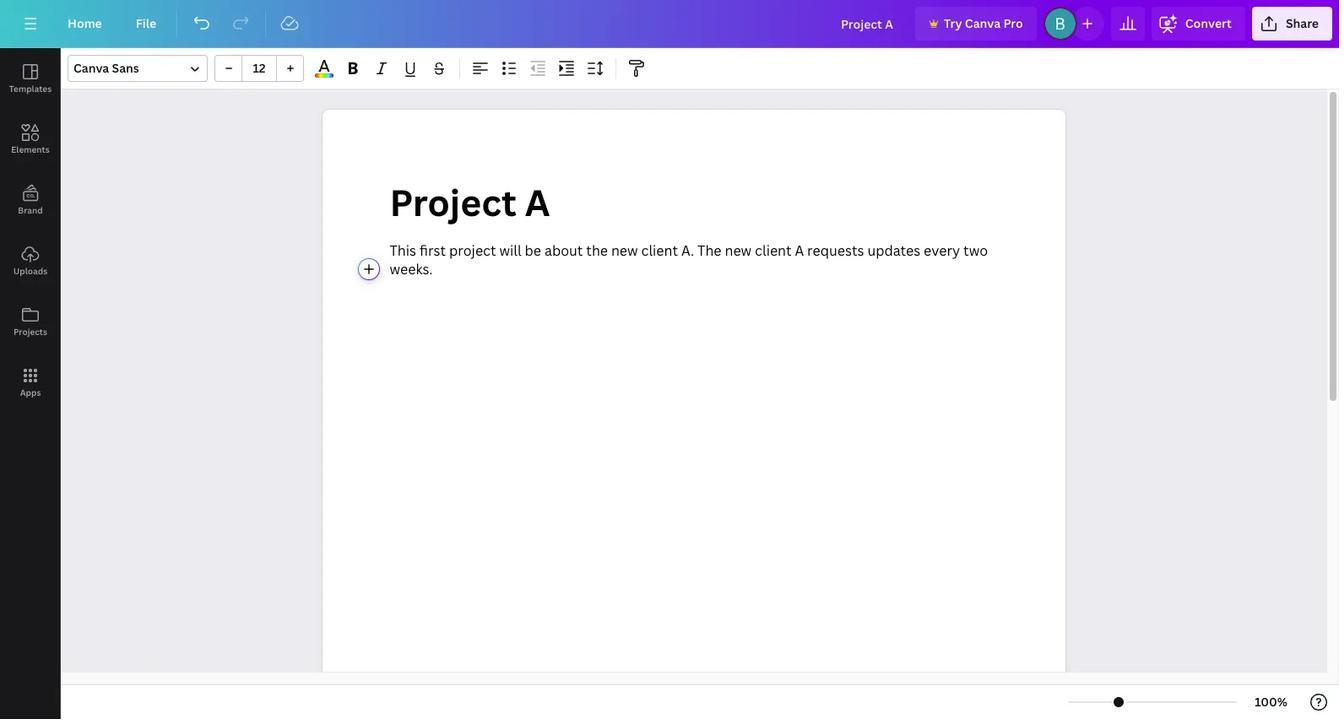 Task type: locate. For each thing, give the bounding box(es) containing it.
client
[[641, 241, 678, 260], [755, 241, 792, 260]]

uploads button
[[0, 231, 61, 291]]

0 horizontal spatial a
[[525, 177, 550, 226]]

1 horizontal spatial a
[[795, 241, 804, 260]]

1 horizontal spatial canva
[[965, 15, 1001, 31]]

sans
[[112, 60, 139, 76]]

this
[[390, 241, 416, 260]]

1 client from the left
[[641, 241, 678, 260]]

pro
[[1004, 15, 1023, 31]]

side panel tab list
[[0, 48, 61, 413]]

home
[[68, 15, 102, 31]]

0 horizontal spatial new
[[611, 241, 638, 260]]

0 vertical spatial canva
[[965, 15, 1001, 31]]

canva right try
[[965, 15, 1001, 31]]

file
[[136, 15, 156, 31]]

0 horizontal spatial canva
[[73, 60, 109, 76]]

new right the
[[611, 241, 638, 260]]

a up be
[[525, 177, 550, 226]]

apps
[[20, 387, 41, 399]]

a
[[525, 177, 550, 226], [795, 241, 804, 260]]

canva inside button
[[965, 15, 1001, 31]]

project
[[449, 241, 496, 260]]

elements button
[[0, 109, 61, 170]]

client left a.
[[641, 241, 678, 260]]

1 horizontal spatial client
[[755, 241, 792, 260]]

1 vertical spatial a
[[795, 241, 804, 260]]

brand
[[18, 204, 43, 216]]

try
[[944, 15, 962, 31]]

0 vertical spatial a
[[525, 177, 550, 226]]

main menu bar
[[0, 0, 1339, 48]]

100%
[[1255, 694, 1288, 710]]

None text field
[[322, 110, 1065, 720]]

1 new from the left
[[611, 241, 638, 260]]

try canva pro
[[944, 15, 1023, 31]]

a.
[[681, 241, 694, 260]]

new right the the
[[725, 241, 752, 260]]

new
[[611, 241, 638, 260], [725, 241, 752, 260]]

be
[[525, 241, 541, 260]]

1 vertical spatial canva
[[73, 60, 109, 76]]

templates
[[9, 83, 52, 95]]

canva left sans
[[73, 60, 109, 76]]

about
[[545, 241, 583, 260]]

home link
[[54, 7, 116, 41]]

group
[[215, 55, 304, 82]]

2 client from the left
[[755, 241, 792, 260]]

the
[[698, 241, 722, 260]]

uploads
[[13, 265, 47, 277]]

a left the requests
[[795, 241, 804, 260]]

client left the requests
[[755, 241, 792, 260]]

0 horizontal spatial client
[[641, 241, 678, 260]]

canva
[[965, 15, 1001, 31], [73, 60, 109, 76]]

none text field containing project a
[[322, 110, 1065, 720]]

templates button
[[0, 48, 61, 109]]

1 horizontal spatial new
[[725, 241, 752, 260]]

share
[[1286, 15, 1319, 31]]



Task type: vqa. For each thing, say whether or not it's contained in the screenshot.
teal
no



Task type: describe. For each thing, give the bounding box(es) containing it.
file button
[[122, 7, 170, 41]]

Design title text field
[[828, 7, 909, 41]]

every
[[924, 241, 960, 260]]

apps button
[[0, 352, 61, 413]]

weeks.
[[390, 260, 433, 279]]

convert
[[1186, 15, 1232, 31]]

two
[[964, 241, 988, 260]]

100% button
[[1244, 689, 1299, 716]]

projects button
[[0, 291, 61, 352]]

a inside this first project will be about the new client a. the new client a requests updates every two weeks.
[[795, 241, 804, 260]]

project
[[390, 177, 517, 226]]

requests
[[807, 241, 864, 260]]

project a
[[390, 177, 550, 226]]

projects
[[13, 326, 47, 338]]

first
[[420, 241, 446, 260]]

convert button
[[1152, 7, 1246, 41]]

canva sans
[[73, 60, 139, 76]]

– – number field
[[247, 60, 271, 76]]

updates
[[868, 241, 921, 260]]

2 new from the left
[[725, 241, 752, 260]]

canva sans button
[[68, 55, 208, 82]]

brand button
[[0, 170, 61, 231]]

elements
[[11, 144, 50, 155]]

will
[[500, 241, 522, 260]]

share button
[[1252, 7, 1333, 41]]

canva inside dropdown button
[[73, 60, 109, 76]]

try canva pro button
[[915, 7, 1037, 41]]

color range image
[[315, 74, 333, 78]]

this first project will be about the new client a. the new client a requests updates every two weeks.
[[390, 241, 992, 279]]

the
[[586, 241, 608, 260]]



